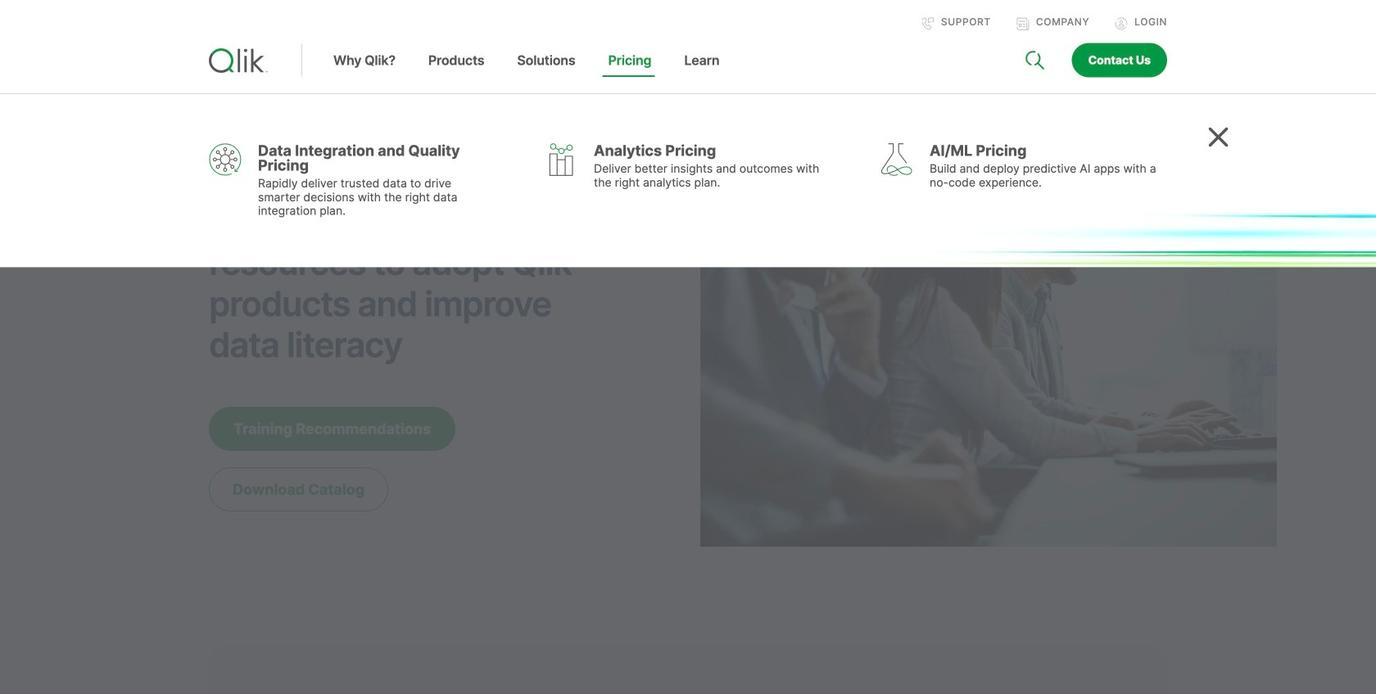 Task type: locate. For each thing, give the bounding box(es) containing it.
qlik image
[[209, 48, 268, 73]]

login image
[[1115, 17, 1128, 30]]

ai/ml pricing image
[[881, 143, 914, 176]]

data integration and quality pricing image
[[209, 143, 242, 176]]



Task type: vqa. For each thing, say whether or not it's contained in the screenshot.
Qlik corresponding to Qlik Data Integration
no



Task type: describe. For each thing, give the bounding box(es) containing it.
qlik training: adopt to qlik products & improve data literacy image
[[701, 97, 1277, 547]]

analytics pricing image
[[545, 143, 578, 176]]

company image
[[1017, 17, 1030, 30]]

support image
[[922, 17, 935, 30]]

close search image
[[1209, 127, 1229, 147]]



